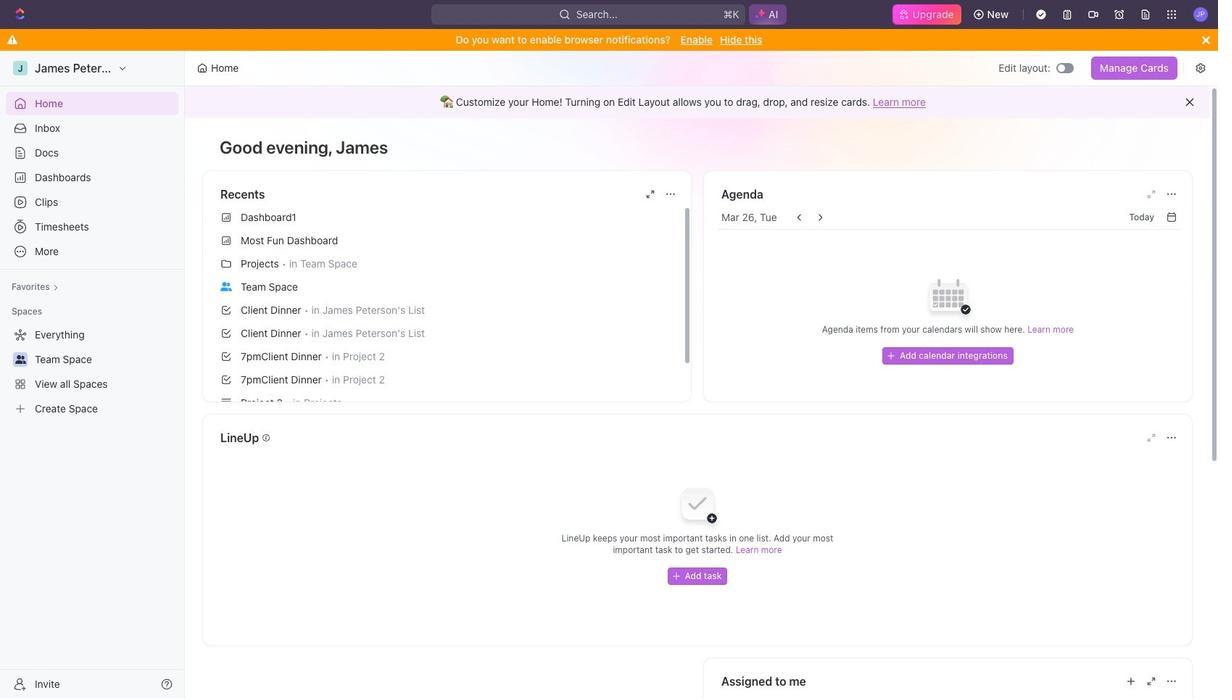 Task type: locate. For each thing, give the bounding box(es) containing it.
tree inside sidebar navigation
[[6, 324, 178, 421]]

0 vertical spatial user group image
[[221, 282, 232, 291]]

user group image
[[221, 282, 232, 291], [15, 355, 26, 364]]

alert
[[185, 86, 1211, 118]]

tree
[[6, 324, 178, 421]]

james peterson's workspace, , element
[[13, 61, 28, 75]]

1 horizontal spatial user group image
[[221, 282, 232, 291]]

1 vertical spatial user group image
[[15, 355, 26, 364]]

0 horizontal spatial user group image
[[15, 355, 26, 364]]



Task type: describe. For each thing, give the bounding box(es) containing it.
sidebar navigation
[[0, 51, 188, 699]]

user group image inside tree
[[15, 355, 26, 364]]



Task type: vqa. For each thing, say whether or not it's contained in the screenshot.
Space inside the "TREE"
no



